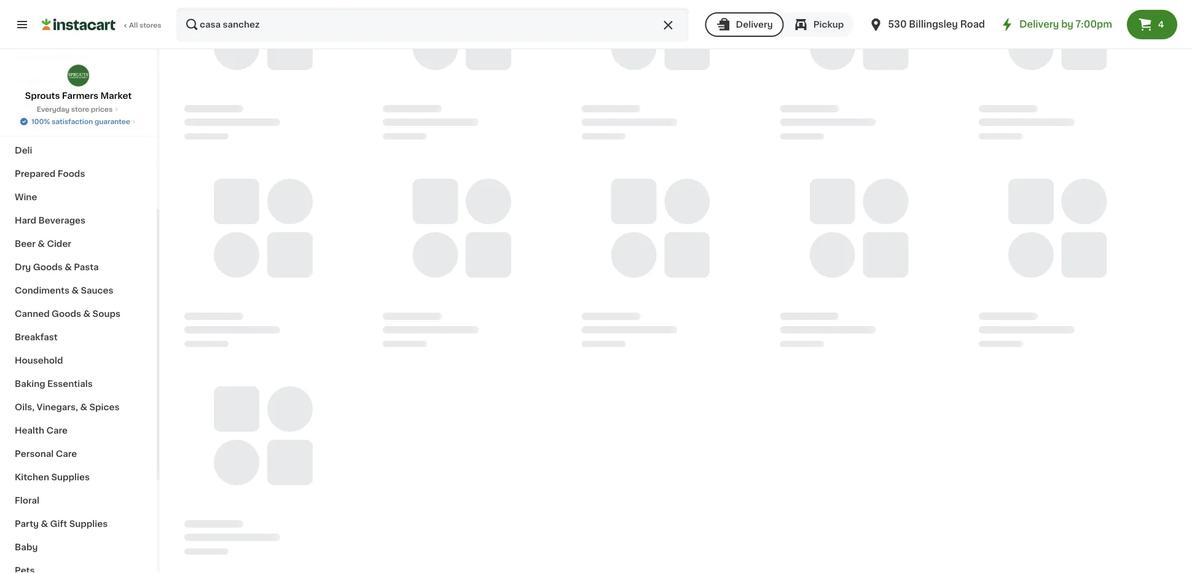Task type: describe. For each thing, give the bounding box(es) containing it.
& left "soups"
[[83, 310, 90, 319]]

& left the spices
[[80, 403, 87, 412]]

frozen link
[[7, 92, 149, 116]]

soups
[[93, 310, 120, 319]]

Search field
[[177, 9, 688, 41]]

sprouts farmers market
[[25, 92, 132, 100]]

530
[[888, 20, 907, 29]]

party & gift supplies
[[15, 520, 108, 529]]

foods
[[58, 170, 85, 179]]

pickup
[[814, 20, 844, 29]]

& left sauces on the left of page
[[72, 287, 79, 295]]

floral link
[[7, 490, 149, 513]]

sprouts
[[25, 92, 60, 100]]

hard beverages
[[15, 217, 85, 225]]

sprouts farmers market link
[[25, 64, 132, 102]]

candy
[[58, 77, 88, 85]]

canned goods & soups
[[15, 310, 120, 319]]

vinegars,
[[37, 403, 78, 412]]

& right meat
[[40, 53, 47, 62]]

530 billingsley road button
[[869, 7, 985, 42]]

care for health care
[[46, 427, 68, 435]]

delivery by 7:00pm
[[1020, 20, 1112, 29]]

dry goods & pasta
[[15, 263, 99, 272]]

snacks & candy
[[15, 77, 88, 85]]

canned goods & soups link
[[7, 303, 149, 326]]

care for personal care
[[56, 450, 77, 459]]

sauces
[[81, 287, 113, 295]]

road
[[960, 20, 985, 29]]

meat & seafood link
[[7, 46, 149, 69]]

kitchen supplies
[[15, 474, 90, 482]]

delivery button
[[705, 12, 784, 37]]

delivery by 7:00pm link
[[1000, 17, 1112, 32]]

baking essentials link
[[7, 373, 149, 396]]

stores
[[139, 22, 161, 29]]

everyday
[[37, 106, 70, 113]]

farmers
[[62, 92, 98, 100]]

household
[[15, 357, 63, 365]]

frozen
[[15, 100, 45, 108]]

4 button
[[1127, 10, 1178, 39]]

100% satisfaction guarantee
[[31, 118, 130, 125]]

condiments & sauces link
[[7, 279, 149, 303]]

oils,
[[15, 403, 35, 412]]

essentials
[[47, 380, 93, 389]]

gift
[[50, 520, 67, 529]]

health care link
[[7, 419, 149, 443]]

supplies inside kitchen supplies 'link'
[[51, 474, 90, 482]]

530 billingsley road
[[888, 20, 985, 29]]

oils, vinegars, & spices
[[15, 403, 120, 412]]

seafood
[[49, 53, 86, 62]]

baby link
[[7, 536, 149, 560]]

party & gift supplies link
[[7, 513, 149, 536]]

market
[[100, 92, 132, 100]]

billingsley
[[909, 20, 958, 29]]

deli
[[15, 147, 32, 155]]

instacart logo image
[[42, 17, 116, 32]]

beverages
[[38, 217, 85, 225]]

supplies inside party & gift supplies link
[[69, 520, 108, 529]]

breakfast link
[[7, 326, 149, 349]]



Task type: locate. For each thing, give the bounding box(es) containing it.
bakery
[[15, 123, 46, 132]]

bakery link
[[7, 116, 149, 139]]

7:00pm
[[1076, 20, 1112, 29]]

kitchen
[[15, 474, 49, 482]]

baking
[[15, 380, 45, 389]]

everyday store prices link
[[37, 104, 120, 114]]

0 vertical spatial care
[[46, 427, 68, 435]]

satisfaction
[[52, 118, 93, 125]]

goods down 'beer & cider'
[[33, 263, 63, 272]]

delivery
[[1020, 20, 1059, 29], [736, 20, 773, 29]]

beer
[[15, 240, 36, 249]]

goods for canned
[[52, 310, 81, 319]]

breakfast
[[15, 333, 58, 342]]

personal
[[15, 450, 54, 459]]

prices
[[91, 106, 113, 113]]

prepared foods link
[[7, 163, 149, 186]]

meat
[[15, 53, 38, 62]]

pasta
[[74, 263, 99, 272]]

&
[[40, 53, 47, 62], [49, 77, 56, 85], [38, 240, 45, 249], [65, 263, 72, 272], [72, 287, 79, 295], [83, 310, 90, 319], [80, 403, 87, 412], [41, 520, 48, 529]]

health
[[15, 427, 44, 435]]

care inside 'link'
[[46, 427, 68, 435]]

prepared
[[15, 170, 56, 179]]

all stores link
[[42, 7, 162, 42]]

spices
[[89, 403, 120, 412]]

care
[[46, 427, 68, 435], [56, 450, 77, 459]]

baby
[[15, 544, 38, 552]]

100%
[[31, 118, 50, 125]]

pickup button
[[784, 12, 854, 37]]

all stores
[[129, 22, 161, 29]]

supplies down the personal care link
[[51, 474, 90, 482]]

0 horizontal spatial delivery
[[736, 20, 773, 29]]

dry
[[15, 263, 31, 272]]

by
[[1062, 20, 1074, 29]]

1 vertical spatial goods
[[52, 310, 81, 319]]

1 vertical spatial care
[[56, 450, 77, 459]]

condiments & sauces
[[15, 287, 113, 295]]

service type group
[[705, 12, 854, 37]]

personal care link
[[7, 443, 149, 466]]

delivery inside button
[[736, 20, 773, 29]]

dry goods & pasta link
[[7, 256, 149, 279]]

& left gift
[[41, 520, 48, 529]]

care down health care 'link'
[[56, 450, 77, 459]]

prepared foods
[[15, 170, 85, 179]]

& right beer
[[38, 240, 45, 249]]

0 vertical spatial supplies
[[51, 474, 90, 482]]

care down vinegars,
[[46, 427, 68, 435]]

100% satisfaction guarantee button
[[19, 114, 138, 127]]

0 vertical spatial goods
[[33, 263, 63, 272]]

deli link
[[7, 139, 149, 163]]

delivery for delivery
[[736, 20, 773, 29]]

baking essentials
[[15, 380, 93, 389]]

4
[[1158, 20, 1164, 29]]

snacks & candy link
[[7, 69, 149, 92]]

wine
[[15, 193, 37, 202]]

goods down condiments & sauces
[[52, 310, 81, 319]]

personal care
[[15, 450, 77, 459]]

hard beverages link
[[7, 209, 149, 233]]

& left pasta
[[65, 263, 72, 272]]

& up 'sprouts'
[[49, 77, 56, 85]]

party
[[15, 520, 39, 529]]

all
[[129, 22, 138, 29]]

everyday store prices
[[37, 106, 113, 113]]

1 vertical spatial supplies
[[69, 520, 108, 529]]

store
[[71, 106, 89, 113]]

delivery for delivery by 7:00pm
[[1020, 20, 1059, 29]]

household link
[[7, 349, 149, 373]]

meat & seafood
[[15, 53, 86, 62]]

wine link
[[7, 186, 149, 209]]

goods for dry
[[33, 263, 63, 272]]

sprouts farmers market logo image
[[67, 64, 90, 87]]

supplies down floral link
[[69, 520, 108, 529]]

None search field
[[176, 7, 689, 42]]

beer & cider link
[[7, 233, 149, 256]]

cider
[[47, 240, 71, 249]]

1 horizontal spatial delivery
[[1020, 20, 1059, 29]]

beer & cider
[[15, 240, 71, 249]]

guarantee
[[95, 118, 130, 125]]

kitchen supplies link
[[7, 466, 149, 490]]

floral
[[15, 497, 39, 506]]

goods
[[33, 263, 63, 272], [52, 310, 81, 319]]

condiments
[[15, 287, 69, 295]]

supplies
[[51, 474, 90, 482], [69, 520, 108, 529]]

health care
[[15, 427, 68, 435]]

canned
[[15, 310, 50, 319]]

hard
[[15, 217, 36, 225]]

oils, vinegars, & spices link
[[7, 396, 149, 419]]



Task type: vqa. For each thing, say whether or not it's contained in the screenshot.
the first
no



